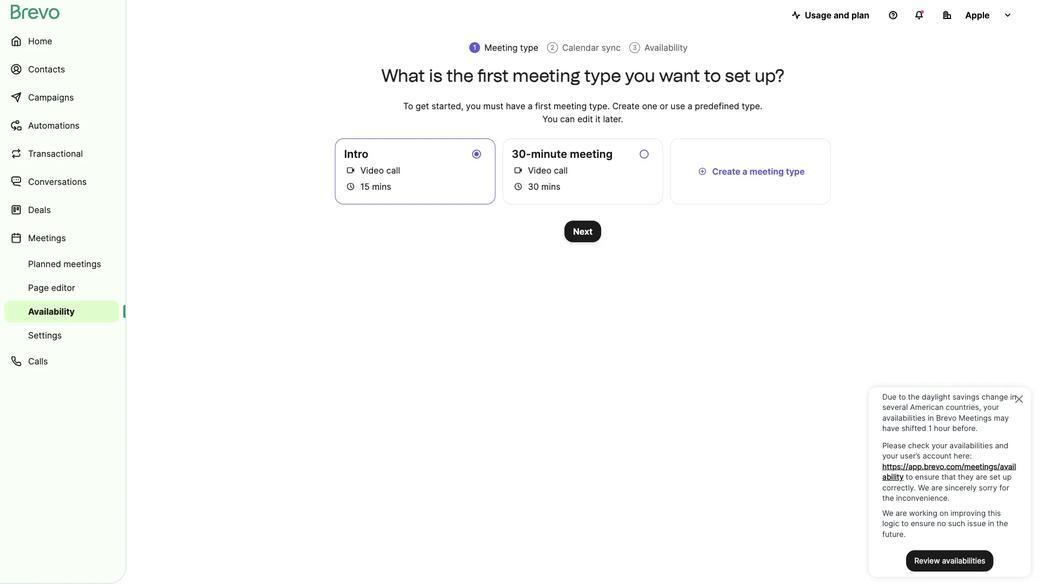 Task type: describe. For each thing, give the bounding box(es) containing it.
video for intro
[[360, 165, 384, 175]]

can
[[560, 114, 575, 124]]

0 horizontal spatial type
[[520, 42, 539, 53]]

schedule 30 mins
[[514, 181, 561, 192]]

deals link
[[4, 197, 119, 223]]

schedule for intro
[[346, 181, 355, 192]]

up?
[[755, 65, 785, 86]]

meetings
[[64, 258, 101, 269]]

30
[[528, 181, 539, 192]]

videocam for 30-minute meeting
[[514, 165, 523, 175]]

apple
[[965, 10, 990, 20]]

started,
[[432, 101, 464, 111]]

settings
[[28, 330, 62, 340]]

30-
[[512, 147, 531, 161]]

apple button
[[934, 4, 1021, 26]]

contacts link
[[4, 56, 119, 82]]

to get started, you must have a first meeting type. create one or use a predefined type. you can edit it later.
[[403, 101, 763, 124]]

radio_button_unchecked
[[639, 148, 650, 161]]

page editor link
[[4, 277, 119, 299]]

to
[[704, 65, 721, 86]]

usage
[[805, 10, 832, 20]]

to
[[403, 101, 413, 111]]

what is the first meeting type you want to set up?
[[381, 65, 785, 86]]

2 vertical spatial type
[[786, 166, 805, 177]]

meetings
[[28, 233, 66, 243]]

mins for 30-minute meeting
[[541, 181, 561, 192]]

and
[[834, 10, 849, 20]]

later.
[[603, 114, 623, 124]]

planned
[[28, 258, 61, 269]]

planned meetings
[[28, 258, 101, 269]]

you
[[543, 114, 558, 124]]

3
[[633, 44, 637, 51]]

sync
[[602, 42, 621, 53]]

0 horizontal spatial a
[[528, 101, 533, 111]]

it
[[596, 114, 601, 124]]

no color image for 30
[[512, 180, 525, 193]]

video for 30-minute meeting
[[528, 165, 552, 175]]

editor
[[51, 282, 75, 293]]

campaigns
[[28, 92, 74, 102]]

planned meetings link
[[4, 253, 119, 275]]

radio_button_checked
[[471, 148, 482, 161]]

meetings link
[[4, 225, 119, 251]]

campaigns link
[[4, 84, 119, 110]]

2 horizontal spatial a
[[743, 166, 748, 177]]

predefined
[[695, 101, 740, 111]]

plan
[[852, 10, 870, 20]]

automations link
[[4, 112, 119, 138]]

1
[[473, 44, 476, 51]]

meeting inside to get started, you must have a first meeting type. create one or use a predefined type. you can edit it later.
[[554, 101, 587, 111]]

0 vertical spatial availability
[[645, 42, 688, 53]]

15
[[360, 181, 370, 192]]

have
[[506, 101, 525, 111]]

what
[[381, 65, 425, 86]]

want
[[659, 65, 700, 86]]

0 horizontal spatial first
[[478, 65, 509, 86]]



Task type: locate. For each thing, give the bounding box(es) containing it.
video up "schedule 30 mins"
[[528, 165, 552, 175]]

videocam video call for 30-minute meeting
[[514, 165, 568, 175]]

0 horizontal spatial call
[[386, 165, 400, 175]]

minute
[[531, 147, 567, 161]]

2 video from the left
[[528, 165, 552, 175]]

no color image for 15
[[344, 180, 357, 193]]

no color image down one
[[638, 148, 651, 161]]

no color image left 30-
[[470, 148, 483, 161]]

1 mins from the left
[[372, 181, 391, 192]]

videocam video call for intro
[[346, 165, 400, 175]]

1 horizontal spatial videocam video call
[[514, 165, 568, 175]]

a
[[528, 101, 533, 111], [688, 101, 693, 111], [743, 166, 748, 177]]

home
[[28, 36, 52, 46]]

contacts
[[28, 64, 65, 74]]

schedule for 30-minute meeting
[[514, 181, 523, 192]]

calls link
[[4, 348, 119, 374]]

videocam
[[346, 165, 355, 175], [514, 165, 523, 175]]

schedule left the "30"
[[514, 181, 523, 192]]

set
[[725, 65, 751, 86]]

mins right 15 at top
[[372, 181, 391, 192]]

videocam down intro
[[346, 165, 355, 175]]

no color image for create
[[696, 165, 709, 178]]

first down meeting
[[478, 65, 509, 86]]

0 horizontal spatial videocam video call
[[346, 165, 400, 175]]

no color image for video
[[512, 164, 525, 177]]

intro
[[344, 147, 369, 161]]

schedule inside "schedule 30 mins"
[[514, 181, 523, 192]]

2 videocam from the left
[[514, 165, 523, 175]]

call down 30-minute meeting
[[554, 165, 568, 175]]

1 vertical spatial first
[[535, 101, 551, 111]]

first inside to get started, you must have a first meeting type. create one or use a predefined type. you can edit it later.
[[535, 101, 551, 111]]

must
[[483, 101, 504, 111]]

you
[[625, 65, 655, 86], [466, 101, 481, 111]]

video up schedule 15 mins
[[360, 165, 384, 175]]

2 mins from the left
[[541, 181, 561, 192]]

no color image for 30-minute meeting
[[638, 148, 651, 161]]

deals
[[28, 204, 51, 215]]

page editor
[[28, 282, 75, 293]]

0 vertical spatial type
[[520, 42, 539, 53]]

videocam down 30-
[[514, 165, 523, 175]]

1 horizontal spatial call
[[554, 165, 568, 175]]

create up later.
[[612, 101, 640, 111]]

a right the add_circle_outline
[[743, 166, 748, 177]]

1 horizontal spatial availability
[[645, 42, 688, 53]]

type. down the set
[[742, 101, 763, 111]]

0 horizontal spatial type.
[[589, 101, 610, 111]]

0 horizontal spatial no color image
[[344, 164, 357, 177]]

videocam for intro
[[346, 165, 355, 175]]

type. up it
[[589, 101, 610, 111]]

you down 3
[[625, 65, 655, 86]]

0 vertical spatial create
[[612, 101, 640, 111]]

transactional
[[28, 148, 83, 159]]

transactional link
[[4, 141, 119, 167]]

create
[[612, 101, 640, 111], [712, 166, 741, 177]]

create inside to get started, you must have a first meeting type. create one or use a predefined type. you can edit it later.
[[612, 101, 640, 111]]

first up you
[[535, 101, 551, 111]]

videocam video call up schedule 15 mins
[[346, 165, 400, 175]]

0 vertical spatial first
[[478, 65, 509, 86]]

meeting
[[513, 65, 580, 86], [554, 101, 587, 111], [570, 147, 613, 161], [750, 166, 784, 177]]

no color image containing videocam
[[512, 164, 525, 177]]

videocam video call
[[346, 165, 400, 175], [514, 165, 568, 175]]

no color image down intro
[[344, 164, 357, 177]]

1 horizontal spatial a
[[688, 101, 693, 111]]

no color image for intro
[[470, 148, 483, 161]]

0 horizontal spatial you
[[466, 101, 481, 111]]

0 horizontal spatial video
[[360, 165, 384, 175]]

1 vertical spatial create
[[712, 166, 741, 177]]

0 horizontal spatial videocam
[[346, 165, 355, 175]]

1 horizontal spatial create
[[712, 166, 741, 177]]

2 schedule from the left
[[514, 181, 523, 192]]

availability link
[[4, 301, 119, 322]]

you left must
[[466, 101, 481, 111]]

a right the use
[[688, 101, 693, 111]]

no color image containing add_circle_outline
[[696, 165, 709, 178]]

1 horizontal spatial schedule
[[514, 181, 523, 192]]

mins right the "30"
[[541, 181, 561, 192]]

conversations
[[28, 176, 87, 187]]

call up schedule 15 mins
[[386, 165, 400, 175]]

1 video from the left
[[360, 165, 384, 175]]

add_circle_outline create a meeting type
[[698, 166, 805, 177]]

no color image containing videocam
[[344, 164, 357, 177]]

calls
[[28, 356, 48, 366]]

usage and plan button
[[783, 4, 878, 26]]

1 horizontal spatial you
[[625, 65, 655, 86]]

no color image
[[470, 148, 483, 161], [638, 148, 651, 161], [344, 164, 357, 177]]

1 call from the left
[[386, 165, 400, 175]]

next
[[573, 226, 593, 237]]

mins for intro
[[372, 181, 391, 192]]

2 horizontal spatial no color image
[[638, 148, 651, 161]]

add_circle_outline
[[698, 166, 707, 177]]

1 horizontal spatial videocam
[[514, 165, 523, 175]]

2 videocam video call from the left
[[514, 165, 568, 175]]

call for 30-minute meeting
[[554, 165, 568, 175]]

conversations link
[[4, 169, 119, 195]]

meeting type
[[485, 42, 539, 53]]

type.
[[589, 101, 610, 111], [742, 101, 763, 111]]

1 type. from the left
[[589, 101, 610, 111]]

availability up want
[[645, 42, 688, 53]]

page
[[28, 282, 49, 293]]

availability down page editor
[[28, 306, 75, 317]]

1 horizontal spatial mins
[[541, 181, 561, 192]]

mins
[[372, 181, 391, 192], [541, 181, 561, 192]]

0 vertical spatial you
[[625, 65, 655, 86]]

you inside to get started, you must have a first meeting type. create one or use a predefined type. you can edit it later.
[[466, 101, 481, 111]]

first
[[478, 65, 509, 86], [535, 101, 551, 111]]

1 horizontal spatial first
[[535, 101, 551, 111]]

use
[[671, 101, 685, 111]]

is
[[429, 65, 442, 86]]

2
[[551, 44, 555, 51]]

schedule inside schedule 15 mins
[[346, 181, 355, 192]]

1 schedule from the left
[[346, 181, 355, 192]]

1 horizontal spatial no color image
[[470, 148, 483, 161]]

30-minute meeting
[[512, 147, 613, 161]]

no color image containing radio_button_checked
[[470, 148, 483, 161]]

1 videocam video call from the left
[[346, 165, 400, 175]]

availability
[[645, 42, 688, 53], [28, 306, 75, 317]]

1 horizontal spatial type
[[584, 65, 621, 86]]

the
[[446, 65, 474, 86]]

2 horizontal spatial type
[[786, 166, 805, 177]]

schedule left 15 at top
[[346, 181, 355, 192]]

0 horizontal spatial create
[[612, 101, 640, 111]]

1 vertical spatial type
[[584, 65, 621, 86]]

0 horizontal spatial schedule
[[346, 181, 355, 192]]

call for intro
[[386, 165, 400, 175]]

2 type. from the left
[[742, 101, 763, 111]]

get
[[416, 101, 429, 111]]

1 vertical spatial availability
[[28, 306, 75, 317]]

calendar sync
[[562, 42, 621, 53]]

usage and plan
[[805, 10, 870, 20]]

1 horizontal spatial type.
[[742, 101, 763, 111]]

0 horizontal spatial mins
[[372, 181, 391, 192]]

meeting
[[485, 42, 518, 53]]

next button
[[564, 221, 601, 242]]

create right the add_circle_outline
[[712, 166, 741, 177]]

automations
[[28, 120, 80, 131]]

no color image containing radio_button_unchecked
[[638, 148, 651, 161]]

schedule 15 mins
[[346, 181, 391, 192]]

or
[[660, 101, 668, 111]]

videocam video call up "schedule 30 mins"
[[514, 165, 568, 175]]

1 vertical spatial you
[[466, 101, 481, 111]]

settings link
[[4, 324, 119, 346]]

a right have
[[528, 101, 533, 111]]

0 horizontal spatial availability
[[28, 306, 75, 317]]

1 videocam from the left
[[346, 165, 355, 175]]

one
[[642, 101, 657, 111]]

call
[[386, 165, 400, 175], [554, 165, 568, 175]]

1 horizontal spatial video
[[528, 165, 552, 175]]

home link
[[4, 28, 119, 54]]

2 call from the left
[[554, 165, 568, 175]]

edit
[[577, 114, 593, 124]]

calendar
[[562, 42, 599, 53]]

no color image
[[512, 164, 525, 177], [696, 165, 709, 178], [344, 180, 357, 193], [512, 180, 525, 193]]

schedule
[[346, 181, 355, 192], [514, 181, 523, 192]]

video
[[360, 165, 384, 175], [528, 165, 552, 175]]

type
[[520, 42, 539, 53], [584, 65, 621, 86], [786, 166, 805, 177]]



Task type: vqa. For each thing, say whether or not it's contained in the screenshot.
from
no



